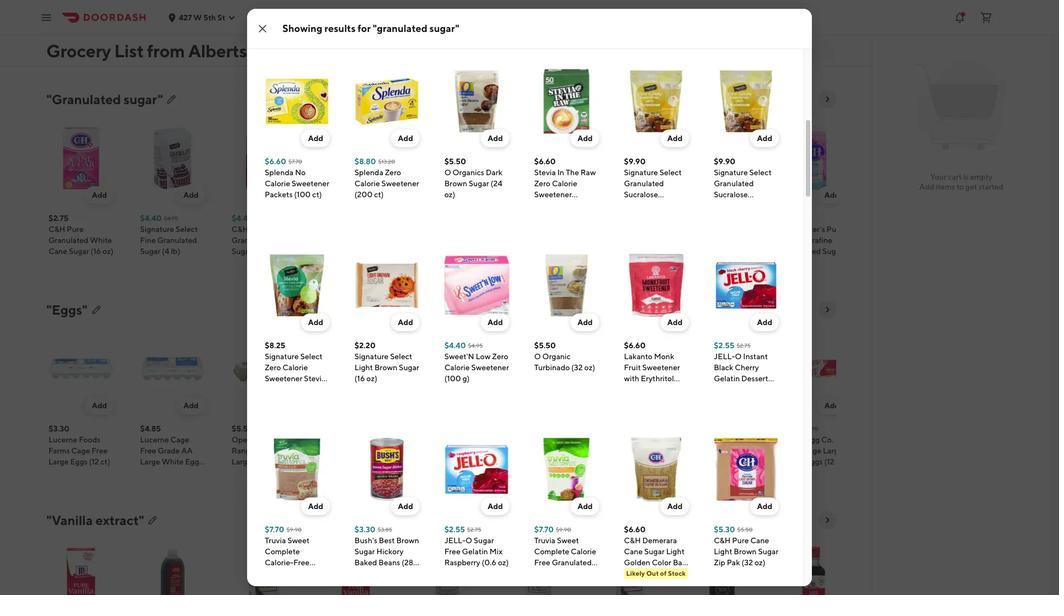 Task type: describe. For each thing, give the bounding box(es) containing it.
$7.15 $8.80 tillamook extra creamy unsalted butter sticks (16 oz)
[[690, 3, 751, 56]]

grass-
[[359, 14, 383, 23]]

best inside eggland's best cage-free brown eggs large (18 ct)
[[451, 436, 467, 445]]

light for $6.60 c&h demerara cane sugar light golden color bag (32 oz)
[[666, 548, 685, 557]]

(12 inside o organics grade a large brown eggs (12 ct)
[[525, 458, 535, 467]]

leaf for sweetener
[[534, 581, 550, 590]]

o organics grade a large brown eggs (12 ct)
[[507, 436, 570, 467]]

$4.40 for $4.40 c&h pure cane granulated white sugar (4 lb)
[[232, 214, 253, 223]]

add for $7.70 $9.90 truvia sweet complete calorie free granulated all purpose stevia leaf extract sweetener (14 oz)
[[578, 503, 593, 512]]

see all for sugar"
[[754, 95, 777, 104]]

update list image for "granulated sugar"
[[167, 95, 176, 104]]

grade inside o organics grade a large brown eggs (12 ct)
[[548, 436, 570, 445]]

bag
[[673, 559, 687, 568]]

add for $2.20 signature select light brown sugar (16 oz)
[[398, 318, 413, 327]]

lb) for $4.40 c&h pure cane granulated white sugar (4 lb)
[[262, 247, 272, 256]]

oz) inside $7.15 $8.80 tillamook extra creamy unsalted butter sticks (16 oz)
[[690, 47, 701, 56]]

$9.90 signature select granulated sucralose sweetener (9.7 oz)
[[714, 157, 779, 210]]

ct) inside the vital farms pasture-raised grade a large eggs (12 ct)
[[354, 469, 363, 478]]

$2.20
[[355, 342, 376, 350]]

organics for o organics organic granulated cane sugar (64 oz)
[[606, 225, 638, 234]]

sugar inside "$5.50 o organics dark brown sugar (24 oz)"
[[469, 179, 489, 188]]

erythritol
[[641, 375, 674, 383]]

(100 for ct)
[[294, 190, 311, 199]]

add for $3.30 $3.85 bush's best brown sugar hickory baked beans (28 oz)
[[398, 503, 413, 512]]

st
[[218, 13, 225, 22]]

pasture-
[[323, 447, 354, 456]]

"granulated
[[373, 23, 428, 34]]

add for $3.30 lucerne foods farms cage free large eggs (12 ct)
[[92, 402, 107, 411]]

albertsons
[[188, 40, 275, 61]]

aa inside $5.50 open nature free range brown aa large eggs (12 ct)
[[280, 447, 292, 456]]

(12 inside $3.30 lucerne foods farms cage free large eggs (12 ct)
[[89, 458, 99, 467]]

sugar inside c&h pure cane granulated sugar carton (4 lb)
[[456, 236, 477, 245]]

0 items, open order cart image
[[980, 11, 993, 24]]

farms inside the vital farms pasture-raised grade a large eggs (12 ct)
[[341, 436, 363, 445]]

free inside $7.70 $9.90 truvia sweet complete calorie-free brown sweetener with stevia leaf extract (14 oz)
[[294, 559, 310, 568]]

truvia sweet complete calorie-free brown sweetener with stevia leaf extract (14 oz) image
[[265, 438, 330, 503]]

granulated inside $9.90 signature select granulated sucralose sweetener pouch (9.7 oz)
[[624, 179, 664, 188]]

(50
[[564, 201, 577, 210]]

grade for $4.85 lucerne cage free grade aa large white eggs (18 ct)
[[158, 447, 180, 456]]

(8 inside $4.95 $7.15 kerrygold pure irish unsalted butter (8 oz)
[[439, 36, 446, 45]]

$5.50 open nature free range brown aa large eggs (12 ct)
[[232, 425, 296, 467]]

(18 inside "lucerne xl cage free eggs (18 ct)"
[[726, 447, 737, 456]]

sweetener inside $6.60 lakanto monk fruit sweetener with erythritol classic (8.29 oz)
[[643, 364, 680, 372]]

cane inside $4.40 c&h pure cane granulated white sugar (4 lb)
[[268, 225, 287, 234]]

butter inside $4.95 $7.15 kerrygold pure irish two unsalted butter sticks (8 oz)
[[598, 36, 621, 45]]

(4 for c&h baker's pure cane ultrafine granulated sugar (4 lb)
[[781, 258, 789, 267]]

dessert
[[742, 375, 769, 383]]

add for $7.70 happy egg co. free range large brown eggs (12 ct)
[[825, 402, 840, 411]]

irish for (8
[[415, 25, 430, 34]]

c&h demerara cane sugar light golden color bag (32 oz) image
[[624, 438, 689, 503]]

land
[[232, 14, 249, 23]]

turbinado
[[534, 364, 570, 372]]

c&h pure cane light brown sugar zip pak (32 oz) image
[[714, 438, 779, 503]]

o inside o organics organic granulated cane sugar (64 oz)
[[598, 225, 605, 234]]

eggland's
[[415, 436, 449, 445]]

$6.60 for lakanto monk fruit sweetener with erythritol classic (8.29 oz)
[[624, 342, 646, 350]]

$6.60 for stevia in the raw zero calorie sweetener packets (50 ct)
[[534, 157, 556, 166]]

add for $6.60 stevia in the raw zero calorie sweetener packets (50 ct)
[[578, 134, 593, 143]]

$8.80 for $8.80 $13.20 splenda zero calorie sweetener (200 ct)
[[355, 157, 376, 166]]

brown inside $7.70 $9.90 truvia sweet complete calorie-free brown sweetener with stevia leaf extract (14 oz)
[[265, 570, 288, 579]]

open
[[232, 436, 252, 445]]

$7.70 for happy egg co. free range large brown eggs (12 ct)
[[805, 426, 819, 433]]

raised
[[354, 447, 377, 456]]

$6.60 c&h demerara cane sugar light golden color bag (32 oz)
[[624, 526, 687, 579]]

kerrygold for pure
[[323, 14, 358, 23]]

jell- for black
[[714, 353, 735, 361]]

challenge inside challenge butter unsalted european style (8 oz)
[[140, 14, 176, 23]]

extract"
[[95, 513, 144, 529]]

lb) for $4.40 $4.75 signature select fine granulated sugar (4 lb)
[[171, 247, 180, 256]]

o'lakes
[[251, 14, 280, 23]]

co.
[[822, 436, 834, 445]]

a inside o organics grade a large brown eggs (12 ct)
[[507, 447, 512, 456]]

granulated inside o organics organic granulated cane sugar (32 oz)
[[323, 247, 363, 256]]

likely out of stock
[[626, 570, 686, 578]]

$5.30 $5.50 c&h pure cane light brown sugar zip pak (32 oz)
[[714, 526, 779, 568]]

aa inside $4.85 lucerne cage free grade aa large white eggs (18 ct)
[[181, 447, 193, 456]]

$4.40 for $4.40 $4.95 lucerne foods sweet cream butter unsalted (16 oz)
[[49, 3, 70, 12]]

sugar inside $4.40 $4.75 signature select fine granulated sugar (4 lb)
[[140, 247, 160, 256]]

in
[[558, 168, 564, 177]]

notification bell image
[[953, 11, 967, 24]]

Search Albertsons search field
[[625, 45, 828, 57]]

creamy
[[690, 25, 717, 34]]

g)
[[463, 375, 470, 383]]

eggs inside $3.30 lucerne foods farms cage free large eggs (12 ct)
[[70, 458, 88, 467]]

farms inside $3.30 lucerne foods farms cage free large eggs (12 ct)
[[49, 447, 70, 456]]

cage for aa
[[171, 436, 189, 445]]

(100 for g)
[[445, 375, 461, 383]]

$6.60 for splenda no calorie sweetener packets (100 ct)
[[265, 157, 286, 166]]

challenge butter unsalted european style (8 oz)
[[140, 14, 203, 56]]

c&h inside '$2.75 c&h pure granulated white cane sugar (16 oz)'
[[49, 225, 65, 234]]

add for $8.25 signature select zero calorie sweetener stevia granulated (9.7 oz)
[[308, 318, 323, 327]]

sugar inside $4.40 c&h pure cane granulated white sugar (4 lb)
[[232, 247, 252, 256]]

granulated inside c&h pure cane granulated sugar carton (4 lb)
[[415, 236, 455, 245]]

$13.20
[[378, 158, 395, 165]]

complete for granulated
[[534, 548, 569, 557]]

$4.75
[[164, 215, 178, 222]]

pure inside $4.95 $7.15 kerrygold pure irish unsalted butter (8 oz)
[[451, 14, 468, 23]]

for
[[358, 23, 371, 34]]

select for $2.20 signature select light brown sugar (16 oz)
[[390, 353, 412, 361]]

select for $9.90 signature select granulated sucralose sweetener pouch (9.7 oz)
[[660, 168, 682, 177]]

$4.95 for unsalted
[[415, 3, 436, 12]]

$6.60 inside $6.60 c&h demerara cane sugar light golden color bag (32 oz)
[[624, 526, 646, 535]]

$5.50 o organic turbinado (32 oz)
[[534, 342, 595, 372]]

cane inside signature select granulated pure sugar cane (10 lb)
[[528, 247, 547, 256]]

empty
[[970, 173, 993, 182]]

$8.25
[[265, 342, 285, 350]]

see all button for sugar"
[[747, 90, 784, 108]]

oz) inside "$5.50 o organics dark brown sugar (24 oz)"
[[445, 190, 455, 199]]

$8.25 signature select zero calorie sweetener stevia granulated (9.7 oz)
[[265, 342, 326, 406]]

organic for (64
[[598, 236, 626, 245]]

truvia for truvia sweet complete calorie free granulated all purpose stevia leaf extract sweetener (14 oz)
[[534, 537, 556, 546]]

organics inside "$5.50 o organics dark brown sugar (24 oz)"
[[453, 168, 484, 177]]

granulated inside '$2.75 c&h pure granulated white cane sugar (16 oz)'
[[49, 236, 88, 245]]

black
[[714, 364, 734, 372]]

cream
[[72, 25, 96, 34]]

open menu image
[[40, 11, 53, 24]]

organic for (32
[[323, 236, 352, 245]]

see all for extract"
[[754, 516, 777, 525]]

lucerne white eggs extra large (12 ct)
[[598, 436, 657, 467]]

calorie inside $4.40 $4.95 sweet'n low zero calorie sweetener (100 g)
[[445, 364, 470, 372]]

oz) inside $6.60 c&h demerara cane sugar light golden color bag (32 oz)
[[637, 570, 648, 579]]

add for $4.40 $4.75 signature select fine granulated sugar (4 lb)
[[183, 191, 199, 200]]

o inside $5.50 o organic turbinado (32 oz)
[[534, 353, 541, 361]]

add for $7.70 $9.90 truvia sweet complete calorie-free brown sweetener with stevia leaf extract (14 oz)
[[308, 503, 323, 512]]

zero inside $8.80 $13.20 splenda zero calorie sweetener (200 ct)
[[385, 168, 401, 177]]

oz) inside $9.90 signature select granulated sucralose sweetener (9.7 oz)
[[768, 201, 779, 210]]

vital
[[323, 436, 340, 445]]

add inside your cart is empty add items to get started
[[920, 183, 935, 191]]

$4.85
[[140, 425, 161, 434]]

(32 inside "$5.30 $5.50 c&h pure cane light brown sugar zip pak (32 oz)"
[[742, 559, 753, 568]]

$5.50 for $5.50 o organic turbinado (32 oz)
[[534, 342, 556, 350]]

sugar inside o organics organic granulated cane sugar (32 oz)
[[323, 258, 344, 267]]

jell- for free
[[445, 537, 466, 546]]

tillamook
[[690, 14, 724, 23]]

golden
[[624, 559, 651, 568]]

o organic turbinado (32 oz) image
[[534, 253, 600, 318]]

$4.40 for $4.40 $4.95 sweet'n low zero calorie sweetener (100 g)
[[445, 342, 466, 350]]

eggs inside lucerne white eggs extra large (12 ct)
[[598, 447, 616, 456]]

pure inside c&h pure cane granulated sugar carton (4 lb)
[[433, 225, 450, 234]]

close showing results for "granulated sugar" image
[[256, 22, 269, 35]]

2 all from the top
[[769, 306, 777, 315]]

zip
[[714, 559, 726, 568]]

likely
[[626, 570, 645, 578]]

"vanilla extract"
[[46, 513, 144, 529]]

$8.80 inside $7.15 $8.80 tillamook extra creamy unsalted butter sticks (16 oz)
[[710, 4, 725, 11]]

(16 inside $4.40 $4.95 lucerne foods sweet cream butter unsalted (16 oz)
[[49, 47, 59, 56]]

previous image for extract"
[[801, 516, 810, 525]]

sticks inside $7.15 $8.80 tillamook extra creamy unsalted butter sticks (16 oz)
[[714, 36, 735, 45]]

pure inside the $4.95 $7.15 kerrygold grass- fed pure irish unsalted butter (8 oz)
[[338, 25, 355, 34]]

grocery list from albertsons
[[46, 40, 275, 61]]

happy
[[781, 436, 805, 445]]

your
[[931, 173, 947, 182]]

$7.15 for oz)
[[438, 4, 451, 11]]

sweet for truvia sweet complete calorie-free brown sweetener with stevia leaf extract (14 oz)
[[288, 537, 310, 546]]

(200
[[355, 190, 373, 199]]

ct) inside o organics grade a large brown eggs (12 ct)
[[537, 458, 547, 467]]

"granulated sugar"
[[46, 92, 163, 107]]

(8 inside $5.50 challenge butter unsalted whipped butter (8 oz)
[[781, 47, 789, 56]]

white inside '$2.75 c&h pure granulated white cane sugar (16 oz)'
[[90, 236, 112, 245]]

splenda for $6.60
[[265, 168, 294, 177]]

signature select light brown sugar (16 oz) image
[[355, 253, 420, 318]]

$8.80 for $8.80
[[507, 3, 528, 12]]

showing
[[283, 23, 323, 34]]

oz) inside $3.30 $3.85 bush's best brown sugar hickory baked beans (28 oz)
[[355, 570, 366, 579]]

(8.29
[[650, 386, 669, 395]]

brown inside $5.50 open nature free range brown aa large eggs (12 ct)
[[256, 447, 279, 456]]

(4 for $4.40 c&h pure cane granulated white sugar (4 lb)
[[254, 247, 261, 256]]

$7.70 $9.90 truvia sweet complete calorie-free brown sweetener with stevia leaf extract (14 oz)
[[265, 526, 327, 596]]

(12 inside $5.50 open nature free range brown aa large eggs (12 ct)
[[272, 458, 282, 467]]

see for extract"
[[754, 516, 767, 525]]

o organics organic granulated cane sugar (64 oz)
[[598, 225, 658, 267]]

showing results for "granulated sugar" dialog
[[247, 0, 812, 596]]

granulated inside signature select granulated pure sugar cane (10 lb)
[[507, 236, 546, 245]]

carton
[[415, 247, 439, 256]]

ultrafine
[[802, 236, 833, 245]]

butter inside $4.40 $4.95 lucerne foods sweet cream butter unsalted (16 oz)
[[49, 36, 71, 45]]

two
[[615, 25, 629, 34]]

white inside lucerne white eggs extra large (12 ct)
[[629, 436, 650, 445]]

$7.70 happy egg co. free range large brown eggs (12 ct)
[[781, 426, 846, 467]]

add for $2.75 c&h pure granulated white cane sugar (16 oz)
[[92, 191, 107, 200]]

cane inside '$2.75 c&h pure granulated white cane sugar (16 oz)'
[[49, 247, 67, 256]]

"vanilla
[[46, 513, 93, 529]]

raw
[[581, 168, 596, 177]]

ct) inside $4.85 lucerne cage free grade aa large white eggs (18 ct)
[[152, 469, 162, 478]]

ct) inside $6.60 $7.70 splenda no calorie sweetener packets (100 ct)
[[312, 190, 322, 199]]

427
[[179, 13, 192, 22]]

$8.80 $13.20 splenda zero calorie sweetener (200 ct)
[[355, 157, 419, 199]]

fed
[[323, 25, 337, 34]]

$5.50 inside "$5.30 $5.50 c&h pure cane light brown sugar zip pak (32 oz)"
[[738, 527, 753, 534]]

cage inside $3.30 lucerne foods farms cage free large eggs (12 ct)
[[71, 447, 90, 456]]

$3.30 $3.85 bush's best brown sugar hickory baked beans (28 oz)
[[355, 526, 419, 579]]

beans
[[379, 559, 400, 568]]

$6.60 $7.70 splenda no calorie sweetener packets (100 ct)
[[265, 157, 329, 199]]

oz) inside o organics organic granulated cane sugar (64 oz)
[[634, 258, 644, 267]]

splenda zero calorie sweetener (200 ct) image
[[355, 69, 420, 134]]

lucerne inside $4.85 lucerne cage free grade aa large white eggs (18 ct)
[[140, 436, 169, 445]]

a inside the vital farms pasture-raised grade a large eggs (12 ct)
[[347, 458, 353, 467]]

free inside $2.55 $2.75 jell-o instant black cherry gelatin dessert mix sugar free (0.6 oz)
[[750, 386, 767, 395]]

butter inside the $4.95 $7.15 kerrygold grass- fed pure irish unsalted butter (8 oz)
[[357, 36, 379, 45]]

truvia sweet complete calorie free granulated all purpose stevia leaf extract sweetener (14 oz) image
[[534, 438, 600, 503]]

oz) inside $2.20 signature select light brown sugar (16 oz)
[[367, 375, 377, 383]]

granulated inside $4.40 $4.75 signature select fine granulated sugar (4 lb)
[[157, 236, 197, 245]]

add for $6.60 $7.70 splenda no calorie sweetener packets (100 ct)
[[308, 134, 323, 143]]

sweet'n low zero calorie sweetener (100 g) image
[[445, 253, 510, 318]]

calorie inside the $6.60 stevia in the raw zero calorie sweetener packets (50 ct)
[[552, 179, 578, 188]]

previous image for sugar"
[[801, 95, 810, 104]]

cage for (18
[[731, 436, 750, 445]]

$2.55 $2.75 jell-o instant black cherry gelatin dessert mix sugar free (0.6 oz)
[[714, 342, 769, 406]]

cane inside the c&h baker's pure cane ultrafine granulated sugar (4 lb)
[[781, 236, 800, 245]]

to
[[957, 183, 964, 191]]

$4.40 for $4.40 $4.75 signature select fine granulated sugar (4 lb)
[[140, 214, 162, 223]]

2 see all from the top
[[754, 306, 777, 315]]

eggland's best cage-free brown eggs large (18 ct)
[[415, 436, 477, 467]]

stock
[[668, 570, 686, 578]]

leaf for (14
[[305, 581, 320, 590]]

dark
[[486, 168, 503, 177]]

splenda for $8.80
[[355, 168, 383, 177]]

range inside $7.70 happy egg co. free range large brown eggs (12 ct)
[[799, 447, 822, 456]]

w
[[194, 13, 202, 22]]

large inside the vital farms pasture-raised grade a large eggs (12 ct)
[[354, 458, 374, 467]]

cart
[[948, 173, 962, 182]]

mix inside $2.55 $2.75 jell-o instant black cherry gelatin dessert mix sugar free (0.6 oz)
[[714, 386, 727, 395]]

large inside eggland's best cage-free brown eggs large (18 ct)
[[434, 458, 454, 467]]

brown inside o organics grade a large brown eggs (12 ct)
[[535, 447, 558, 456]]

butter inside $4.95 $7.15 kerrygold pure irish unsalted butter (8 oz)
[[415, 36, 438, 45]]

pure inside the c&h baker's pure cane ultrafine granulated sugar (4 lb)
[[827, 225, 844, 234]]

$2.75 c&h pure granulated white cane sugar (16 oz)
[[49, 214, 113, 256]]

eggs inside $5.50 open nature free range brown aa large eggs (12 ct)
[[253, 458, 271, 467]]

$6.60 lakanto monk fruit sweetener with erythritol classic (8.29 oz)
[[624, 342, 681, 395]]

add for $5.30 $5.50 c&h pure cane light brown sugar zip pak (32 oz)
[[757, 503, 773, 512]]

large inside $3.30 lucerne foods farms cage free large eggs (12 ct)
[[49, 458, 69, 467]]

vital farms pasture-raised grade a large eggs (12 ct)
[[323, 436, 377, 478]]

range inside $5.50 open nature free range brown aa large eggs (12 ct)
[[232, 447, 255, 456]]

sweetener inside the $6.60 stevia in the raw zero calorie sweetener packets (50 ct)
[[534, 190, 572, 199]]

$5.50 for $5.50 o organics dark brown sugar (24 oz)
[[445, 157, 466, 166]]

instant
[[743, 353, 768, 361]]

$8.80 land o'lakes unsalted butter sticks (4 ct)
[[232, 3, 288, 45]]

oz) inside $9.90 signature select granulated sucralose sweetener pouch (9.7 oz)
[[639, 212, 650, 221]]

(14 inside $7.70 $9.90 truvia sweet complete calorie-free brown sweetener with stevia leaf extract (14 oz)
[[292, 592, 302, 596]]

add for $6.60 lakanto monk fruit sweetener with erythritol classic (8.29 oz)
[[668, 318, 683, 327]]

next image for sugar"
[[823, 95, 832, 104]]

sugar inside $2.55 $2.75 jell-o instant black cherry gelatin dessert mix sugar free (0.6 oz)
[[729, 386, 749, 395]]

see for sugar"
[[754, 95, 767, 104]]

sweetener inside the $8.25 signature select zero calorie sweetener stevia granulated (9.7 oz)
[[265, 375, 303, 383]]

sugar inside "$5.30 $5.50 c&h pure cane light brown sugar zip pak (32 oz)"
[[758, 548, 779, 557]]



Task type: vqa. For each thing, say whether or not it's contained in the screenshot.


Task type: locate. For each thing, give the bounding box(es) containing it.
0 horizontal spatial extra
[[617, 447, 636, 456]]

$8.80
[[232, 3, 253, 12], [507, 3, 528, 12], [710, 4, 725, 11], [355, 157, 376, 166]]

$9.90 inside $7.70 $9.90 truvia sweet complete calorie-free brown sweetener with stevia leaf extract (14 oz)
[[287, 527, 302, 534]]

stevia inside the $6.60 stevia in the raw zero calorie sweetener packets (50 ct)
[[534, 168, 556, 177]]

1 vertical spatial all
[[769, 306, 777, 315]]

truvia for truvia sweet complete calorie-free brown sweetener with stevia leaf extract (14 oz)
[[265, 537, 286, 546]]

2 challenge from the left
[[781, 14, 817, 23]]

0 horizontal spatial irish
[[357, 25, 372, 34]]

0 vertical spatial sugar"
[[430, 23, 460, 34]]

unsalted up whipped
[[781, 25, 813, 34]]

1 splenda from the left
[[265, 168, 294, 177]]

2 see all button from the top
[[747, 301, 784, 319]]

$4.40 inside $4.40 $4.75 signature select fine granulated sugar (4 lb)
[[140, 214, 162, 223]]

(14 down calorie- at bottom left
[[292, 592, 302, 596]]

pure inside $4.95 $7.15 kerrygold pure irish two unsalted butter sticks (8 oz)
[[634, 14, 651, 23]]

1 aa from the left
[[181, 447, 193, 456]]

$4.95 up "granulated
[[415, 3, 436, 12]]

hickory
[[377, 548, 404, 557]]

range down egg
[[799, 447, 822, 456]]

$7.15 inside $7.15 $8.80 tillamook extra creamy unsalted butter sticks (16 oz)
[[690, 3, 708, 12]]

1 sucralose from the left
[[624, 190, 658, 199]]

calorie down in
[[552, 179, 578, 188]]

signature select granulated sucralose sweetener pouch (9.7 oz) image
[[624, 69, 689, 134]]

1 horizontal spatial sweet
[[288, 537, 310, 546]]

1 horizontal spatial cage
[[171, 436, 189, 445]]

grade inside the vital farms pasture-raised grade a large eggs (12 ct)
[[323, 458, 345, 467]]

sweet up purpose
[[557, 537, 579, 546]]

$7.70
[[289, 158, 302, 165], [805, 426, 819, 433], [265, 526, 284, 535], [534, 526, 554, 535]]

(14
[[292, 592, 302, 596], [574, 592, 584, 596]]

$5.50 for $5.50 open nature free range brown aa large eggs (12 ct)
[[232, 425, 253, 434]]

from
[[147, 40, 185, 61]]

2 leaf from the left
[[534, 581, 550, 590]]

zero down $13.20
[[385, 168, 401, 177]]

signature inside signature select granulated pure sugar cane (10 lb)
[[507, 225, 541, 234]]

0 horizontal spatial mix
[[490, 548, 503, 557]]

1 horizontal spatial $2.55
[[714, 342, 735, 350]]

1 vertical spatial gelatin
[[462, 548, 488, 557]]

$4.40
[[49, 3, 70, 12], [140, 214, 162, 223], [232, 214, 253, 223], [445, 342, 466, 350]]

truvia up calorie- at bottom left
[[265, 537, 286, 546]]

select inside $4.40 $4.75 signature select fine granulated sugar (4 lb)
[[176, 225, 198, 234]]

ct) inside eggland's best cage-free brown eggs large (18 ct)
[[467, 458, 477, 467]]

splenda down $13.20
[[355, 168, 383, 177]]

(8 inside $4.95 $7.15 kerrygold pure irish two unsalted butter sticks (8 oz)
[[645, 36, 652, 45]]

lb) inside $4.40 c&h pure cane granulated white sugar (4 lb)
[[262, 247, 272, 256]]

delete list image
[[313, 46, 322, 55]]

1 vertical spatial $3.30
[[355, 526, 376, 535]]

(4 right jell-o instant black cherry gelatin dessert mix sugar free (0.6 oz) image
[[781, 258, 789, 267]]

$3.30 for $3.30 lucerne foods farms cage free large eggs (12 ct)
[[49, 425, 69, 434]]

(14 down purpose
[[574, 592, 584, 596]]

2 sticks from the left
[[622, 36, 643, 45]]

sticks down land
[[232, 36, 253, 45]]

select inside $9.90 signature select granulated sucralose sweetener pouch (9.7 oz)
[[660, 168, 682, 177]]

lucerne inside lucerne white eggs extra large (12 ct)
[[598, 436, 627, 445]]

extract inside $7.70 $9.90 truvia sweet complete calorie free granulated all purpose stevia leaf extract sweetener (14 oz)
[[551, 581, 577, 590]]

light down $2.20
[[355, 364, 373, 372]]

$7.70 up no
[[289, 158, 302, 165]]

oz) inside o organics organic granulated cane sugar (32 oz)
[[358, 258, 369, 267]]

0 horizontal spatial (9.7
[[306, 386, 319, 395]]

complete up calorie- at bottom left
[[265, 548, 300, 557]]

$4.95 for two
[[598, 3, 619, 12]]

1 vertical spatial $2.75
[[737, 343, 751, 349]]

sweet
[[49, 25, 71, 34], [288, 537, 310, 546], [557, 537, 579, 546]]

sweetener inside $9.90 signature select granulated sucralose sweetener pouch (9.7 oz)
[[624, 201, 662, 210]]

brown
[[445, 179, 467, 188], [375, 364, 397, 372], [256, 447, 279, 456], [455, 447, 477, 456], [535, 447, 558, 456], [781, 458, 804, 467], [396, 537, 419, 546], [734, 548, 757, 557], [265, 570, 288, 579]]

0 horizontal spatial truvia
[[265, 537, 286, 546]]

1 horizontal spatial leaf
[[534, 581, 550, 590]]

lucerne inside $3.30 lucerne foods farms cage free large eggs (12 ct)
[[49, 436, 77, 445]]

3 irish from the left
[[598, 25, 613, 34]]

$2.55 for jell-o instant black cherry gelatin dessert mix sugar free (0.6 oz)
[[714, 342, 735, 350]]

extra for $8.80
[[725, 14, 744, 23]]

sugar" down list
[[124, 92, 163, 107]]

3 previous image from the top
[[801, 516, 810, 525]]

kerrygold inside $4.95 $7.15 kerrygold pure irish unsalted butter (8 oz)
[[415, 14, 450, 23]]

update list image for "eggs"
[[92, 306, 101, 315]]

nature
[[253, 436, 278, 445]]

update list image right "eggs"
[[92, 306, 101, 315]]

1 irish from the left
[[357, 25, 372, 34]]

0 horizontal spatial packets
[[265, 190, 293, 199]]

sticks inside $8.80 land o'lakes unsalted butter sticks (4 ct)
[[232, 36, 253, 45]]

granulated inside o organics organic granulated cane sugar (64 oz)
[[598, 247, 638, 256]]

out
[[647, 570, 659, 578]]

calorie down $8.25
[[283, 364, 308, 372]]

kerrygold for two
[[598, 14, 633, 23]]

0 horizontal spatial challenge
[[140, 14, 176, 23]]

0 vertical spatial (18
[[726, 447, 737, 456]]

1 kerrygold from the left
[[323, 14, 358, 23]]

eggs
[[598, 447, 616, 456], [707, 447, 725, 456], [70, 458, 88, 467], [185, 458, 203, 467], [253, 458, 271, 467], [415, 458, 432, 467], [507, 458, 524, 467], [806, 458, 823, 467], [323, 469, 341, 478]]

2 vertical spatial next image
[[823, 516, 832, 525]]

1 horizontal spatial (0.6
[[714, 397, 729, 406]]

splenda left no
[[265, 168, 294, 177]]

jell-o instant black cherry gelatin dessert mix sugar free (0.6 oz) image
[[714, 253, 779, 318]]

complete for brown
[[265, 548, 300, 557]]

0 horizontal spatial grade
[[158, 447, 180, 456]]

light for $5.30 $5.50 c&h pure cane light brown sugar zip pak (32 oz)
[[714, 548, 732, 557]]

2 horizontal spatial update list image
[[288, 46, 297, 55]]

$4.95 up results in the left of the page
[[323, 3, 344, 12]]

1 vertical spatial (18
[[455, 458, 466, 467]]

add for $9.90 signature select granulated sucralose sweetener (9.7 oz)
[[757, 134, 773, 143]]

light inside "$5.30 $5.50 c&h pure cane light brown sugar zip pak (32 oz)"
[[714, 548, 732, 557]]

$9.90 signature select granulated sucralose sweetener pouch (9.7 oz)
[[624, 157, 686, 221]]

see all button for extract"
[[747, 512, 784, 530]]

eggs inside $7.70 happy egg co. free range large brown eggs (12 ct)
[[806, 458, 823, 467]]

$4.95 up cream
[[72, 4, 87, 11]]

2 sucralose from the left
[[714, 190, 748, 199]]

empty retail cart image
[[910, 55, 1014, 159]]

best
[[451, 436, 467, 445], [379, 537, 395, 546]]

0 vertical spatial next image
[[823, 95, 832, 104]]

$7.70 up "all"
[[534, 526, 554, 535]]

sugar" right "granulated
[[430, 23, 460, 34]]

light
[[355, 364, 373, 372], [666, 548, 685, 557], [714, 548, 732, 557]]

(0.6 down the black
[[714, 397, 729, 406]]

3 all from the top
[[769, 516, 777, 525]]

$3.30
[[49, 425, 69, 434], [355, 526, 376, 535]]

calorie up (200
[[355, 179, 380, 188]]

2 complete from the left
[[534, 548, 569, 557]]

the
[[566, 168, 579, 177]]

2 horizontal spatial sticks
[[714, 36, 735, 45]]

next image
[[823, 95, 832, 104], [823, 306, 832, 315], [823, 516, 832, 525]]

oz) inside '$2.75 c&h pure granulated white cane sugar (16 oz)'
[[103, 247, 113, 256]]

best down $3.85
[[379, 537, 395, 546]]

packets up $4.40 c&h pure cane granulated white sugar (4 lb)
[[265, 190, 293, 199]]

unsalted inside $4.40 $4.95 lucerne foods sweet cream butter unsalted (16 oz)
[[73, 36, 104, 45]]

$3.85
[[378, 527, 392, 534]]

unsalted up european
[[140, 25, 172, 34]]

sweet'n
[[445, 353, 474, 361]]

0 vertical spatial $2.55
[[714, 342, 735, 350]]

$7.70 up egg
[[805, 426, 819, 433]]

free inside "lucerne xl cage free eggs (18 ct)"
[[690, 447, 706, 456]]

unsalted right two
[[631, 25, 662, 34]]

$3.30 inside $3.30 $3.85 bush's best brown sugar hickory baked beans (28 oz)
[[355, 526, 376, 535]]

large
[[514, 447, 534, 456], [637, 447, 657, 456], [823, 447, 843, 456], [49, 458, 69, 467], [140, 458, 160, 467], [232, 458, 252, 467], [354, 458, 374, 467], [434, 458, 454, 467]]

o organics dark brown sugar (24 oz) image
[[445, 69, 510, 134]]

extract down calorie- at bottom left
[[265, 592, 290, 596]]

sucralose for pouch
[[624, 190, 658, 199]]

add for $2.55 $2.75 jell-o instant black cherry gelatin dessert mix sugar free (0.6 oz)
[[757, 318, 773, 327]]

0 horizontal spatial sticks
[[232, 36, 253, 45]]

cage inside $4.85 lucerne cage free grade aa large white eggs (18 ct)
[[171, 436, 189, 445]]

sugar inside $6.60 c&h demerara cane sugar light golden color bag (32 oz)
[[645, 548, 665, 557]]

select inside the $8.25 signature select zero calorie sweetener stevia granulated (9.7 oz)
[[300, 353, 323, 361]]

2 range from the left
[[799, 447, 822, 456]]

c&h inside $6.60 c&h demerara cane sugar light golden color bag (32 oz)
[[624, 537, 641, 546]]

$2.55 inside $2.55 $2.75 jell-o sugar free gelatin mix raspberry (0.6 oz)
[[445, 526, 465, 535]]

extract for purpose
[[551, 581, 577, 590]]

0 horizontal spatial jell-
[[445, 537, 466, 546]]

c&h
[[49, 225, 65, 234], [232, 225, 248, 234], [415, 225, 432, 234], [781, 225, 798, 234], [624, 537, 641, 546], [714, 537, 731, 546]]

add for $9.90 signature select granulated sucralose sweetener pouch (9.7 oz)
[[668, 134, 683, 143]]

ct) inside $8.80 land o'lakes unsalted butter sticks (4 ct)
[[263, 36, 273, 45]]

$4.20
[[140, 3, 161, 12]]

eggs inside the vital farms pasture-raised grade a large eggs (12 ct)
[[323, 469, 341, 478]]

extra for white
[[617, 447, 636, 456]]

light inside $6.60 c&h demerara cane sugar light golden color bag (32 oz)
[[666, 548, 685, 557]]

0 horizontal spatial splenda
[[265, 168, 294, 177]]

sugar inside o organics organic granulated cane sugar (64 oz)
[[598, 258, 618, 267]]

0 horizontal spatial (100
[[294, 190, 311, 199]]

$2.55 for jell-o sugar free gelatin mix raspberry (0.6 oz)
[[445, 526, 465, 535]]

sucralose for (9.7
[[714, 190, 748, 199]]

3 kerrygold from the left
[[598, 14, 633, 23]]

$3.30 inside $3.30 lucerne foods farms cage free large eggs (12 ct)
[[49, 425, 69, 434]]

0 horizontal spatial cage
[[71, 447, 90, 456]]

2 previous image from the top
[[801, 306, 810, 315]]

0 vertical spatial extract
[[551, 581, 577, 590]]

extract for with
[[265, 592, 290, 596]]

challenge up whipped
[[781, 14, 817, 23]]

1 previous image from the top
[[801, 95, 810, 104]]

calorie up $4.40 c&h pure cane granulated white sugar (4 lb)
[[265, 179, 290, 188]]

0 vertical spatial see all
[[754, 95, 777, 104]]

truvia inside $7.70 $9.90 truvia sweet complete calorie free granulated all purpose stevia leaf extract sweetener (14 oz)
[[534, 537, 556, 546]]

farms
[[341, 436, 363, 445], [49, 447, 70, 456]]

(100 down no
[[294, 190, 311, 199]]

$4.40 $4.75 signature select fine granulated sugar (4 lb)
[[140, 214, 198, 256]]

lb) inside signature select granulated pure sugar cane (10 lb)
[[561, 247, 571, 256]]

$7.70 for truvia sweet complete calorie free granulated all purpose stevia leaf extract sweetener (14 oz)
[[534, 526, 554, 535]]

0 horizontal spatial (0.6
[[482, 559, 497, 568]]

next image for extract"
[[823, 516, 832, 525]]

$6.60 stevia in the raw zero calorie sweetener packets (50 ct)
[[534, 157, 596, 210]]

$7.70 up calorie- at bottom left
[[265, 526, 284, 535]]

extract down purpose
[[551, 581, 577, 590]]

$2.75 for jell-o sugar free gelatin mix raspberry (0.6 oz)
[[467, 527, 481, 534]]

$8.80 for $8.80 land o'lakes unsalted butter sticks (4 ct)
[[232, 3, 253, 12]]

1 horizontal spatial $2.75
[[467, 527, 481, 534]]

0 vertical spatial (100
[[294, 190, 311, 199]]

list
[[114, 40, 144, 61]]

truvia up "all"
[[534, 537, 556, 546]]

1 truvia from the left
[[265, 537, 286, 546]]

complete up purpose
[[534, 548, 569, 557]]

$4.40 c&h pure cane granulated white sugar (4 lb)
[[232, 214, 295, 256]]

$7.15 for sticks
[[621, 4, 634, 11]]

add for $4.40 $4.95 sweet'n low zero calorie sweetener (100 g)
[[488, 318, 503, 327]]

unsalted inside the $4.95 $7.15 kerrygold grass- fed pure irish unsalted butter (8 oz)
[[323, 36, 355, 45]]

signature for $9.90 signature select granulated sucralose sweetener (9.7 oz)
[[714, 168, 748, 177]]

packets left (50
[[534, 201, 562, 210]]

(12 inside $7.70 happy egg co. free range large brown eggs (12 ct)
[[825, 458, 835, 467]]

1 horizontal spatial sugar"
[[430, 23, 460, 34]]

0 vertical spatial see
[[754, 95, 767, 104]]

(18 inside eggland's best cage-free brown eggs large (18 ct)
[[455, 458, 466, 467]]

eggs inside eggland's best cage-free brown eggs large (18 ct)
[[415, 458, 432, 467]]

grade for vital farms pasture-raised grade a large eggs (12 ct)
[[323, 458, 345, 467]]

update list image down from
[[167, 95, 176, 104]]

color
[[652, 559, 672, 568]]

1 see from the top
[[754, 95, 767, 104]]

2 horizontal spatial cage
[[731, 436, 750, 445]]

unsalted down results in the left of the page
[[323, 36, 355, 45]]

2 (14 from the left
[[574, 592, 584, 596]]

0 horizontal spatial extract
[[265, 592, 290, 596]]

zero down $8.25
[[265, 364, 281, 372]]

started
[[979, 183, 1004, 191]]

2 foods from the top
[[79, 436, 100, 445]]

gelatin inside $2.55 $2.75 jell-o instant black cherry gelatin dessert mix sugar free (0.6 oz)
[[714, 375, 740, 383]]

c&h inside "$5.30 $5.50 c&h pure cane light brown sugar zip pak (32 oz)"
[[714, 537, 731, 546]]

organic inside $5.50 o organic turbinado (32 oz)
[[543, 353, 571, 361]]

1 vertical spatial jell-
[[445, 537, 466, 546]]

stevia in the raw zero calorie sweetener packets (50 ct) image
[[534, 69, 600, 134]]

signature select zero calorie sweetener stevia granulated (9.7 oz) image
[[265, 253, 330, 318]]

0 horizontal spatial (18
[[140, 469, 150, 478]]

1 challenge from the left
[[140, 14, 176, 23]]

2 truvia from the left
[[534, 537, 556, 546]]

$3.30 lucerne foods farms cage free large eggs (12 ct)
[[49, 425, 110, 467]]

1 horizontal spatial irish
[[415, 25, 430, 34]]

sticks down two
[[622, 36, 643, 45]]

0 vertical spatial best
[[451, 436, 467, 445]]

challenge down $4.20
[[140, 14, 176, 23]]

oz) inside $6.60 lakanto monk fruit sweetener with erythritol classic (8.29 oz)
[[670, 386, 681, 395]]

granulated inside $9.90 signature select granulated sucralose sweetener (9.7 oz)
[[714, 179, 754, 188]]

sweet down "open menu" icon
[[49, 25, 71, 34]]

1 horizontal spatial (100
[[445, 375, 461, 383]]

(32
[[345, 258, 357, 267], [572, 364, 583, 372], [742, 559, 753, 568], [624, 570, 636, 579]]

update list image left delete list image
[[288, 46, 297, 55]]

1 horizontal spatial sticks
[[622, 36, 643, 45]]

oz) inside "$5.30 $5.50 c&h pure cane light brown sugar zip pak (32 oz)"
[[755, 559, 766, 568]]

sticks inside $4.95 $7.15 kerrygold pure irish two unsalted butter sticks (8 oz)
[[622, 36, 643, 45]]

1 complete from the left
[[265, 548, 300, 557]]

low
[[476, 353, 491, 361]]

foods
[[79, 14, 100, 23], [79, 436, 100, 445]]

unsalted right "granulated
[[431, 25, 463, 34]]

cane inside o organics organic granulated cane sugar (64 oz)
[[640, 247, 658, 256]]

1 (14 from the left
[[292, 592, 302, 596]]

2 horizontal spatial kerrygold
[[598, 14, 633, 23]]

2 vertical spatial update list image
[[92, 306, 101, 315]]

(14 inside $7.70 $9.90 truvia sweet complete calorie free granulated all purpose stevia leaf extract sweetener (14 oz)
[[574, 592, 584, 596]]

$6.60 inside $6.60 lakanto monk fruit sweetener with erythritol classic (8.29 oz)
[[624, 342, 646, 350]]

(4 left signature select zero calorie sweetener stevia granulated (9.7 oz) image
[[254, 247, 261, 256]]

pure inside "$5.30 $5.50 c&h pure cane light brown sugar zip pak (32 oz)"
[[732, 537, 749, 546]]

0 vertical spatial with
[[624, 375, 640, 383]]

1 all from the top
[[769, 95, 777, 104]]

$7.15 for butter
[[346, 4, 359, 11]]

cage
[[171, 436, 189, 445], [731, 436, 750, 445], [71, 447, 90, 456]]

2 splenda from the left
[[355, 168, 383, 177]]

5th
[[203, 13, 216, 22]]

sweet for truvia sweet complete calorie free granulated all purpose stevia leaf extract sweetener (14 oz)
[[557, 537, 579, 546]]

$4.95 for pure
[[323, 3, 344, 12]]

add for $5.50 o organics dark brown sugar (24 oz)
[[488, 134, 503, 143]]

$4.40 inside $4.40 $4.95 lucerne foods sweet cream butter unsalted (16 oz)
[[49, 3, 70, 12]]

3 see all button from the top
[[747, 512, 784, 530]]

select for $9.90 signature select granulated sucralose sweetener (9.7 oz)
[[750, 168, 772, 177]]

2 horizontal spatial irish
[[598, 25, 613, 34]]

granulated inside $4.40 c&h pure cane granulated white sugar (4 lb)
[[232, 236, 272, 245]]

1 vertical spatial a
[[347, 458, 353, 467]]

$6.60
[[265, 157, 286, 166], [534, 157, 556, 166], [624, 342, 646, 350], [624, 526, 646, 535]]

cage-
[[415, 447, 437, 456]]

(4 down "$4.75"
[[162, 247, 169, 256]]

2 horizontal spatial (9.7
[[753, 201, 767, 210]]

best right eggland's
[[451, 436, 467, 445]]

1 horizontal spatial splenda
[[355, 168, 383, 177]]

classic
[[624, 386, 649, 395]]

ct) inside "lucerne xl cage free eggs (18 ct)"
[[738, 447, 748, 456]]

all for sugar"
[[769, 95, 777, 104]]

0 vertical spatial previous image
[[801, 95, 810, 104]]

sugar inside $2.20 signature select light brown sugar (16 oz)
[[399, 364, 419, 372]]

(100 left g)
[[445, 375, 461, 383]]

3 see all from the top
[[754, 516, 777, 525]]

0 vertical spatial (0.6
[[714, 397, 729, 406]]

signature for $2.20 signature select light brown sugar (16 oz)
[[355, 353, 389, 361]]

2 see from the top
[[754, 306, 767, 315]]

large inside $7.70 happy egg co. free range large brown eggs (12 ct)
[[823, 447, 843, 456]]

$4.95 inside $4.95 $7.15 kerrygold pure irish two unsalted butter sticks (8 oz)
[[598, 3, 619, 12]]

see
[[754, 95, 767, 104], [754, 306, 767, 315], [754, 516, 767, 525]]

0 horizontal spatial aa
[[181, 447, 193, 456]]

2 vertical spatial see all button
[[747, 512, 784, 530]]

lb) for c&h baker's pure cane ultrafine granulated sugar (4 lb)
[[790, 258, 800, 267]]

c&h baker's pure cane ultrafine granulated sugar (4 lb)
[[781, 225, 844, 267]]

1 horizontal spatial sucralose
[[714, 190, 748, 199]]

zero right low
[[492, 353, 508, 361]]

organic inside o organics organic granulated cane sugar (64 oz)
[[598, 236, 626, 245]]

oz) inside $4.95 $7.15 kerrygold pure irish two unsalted butter sticks (8 oz)
[[598, 47, 609, 56]]

organics for o organics organic granulated cane sugar (32 oz)
[[332, 225, 363, 234]]

2 next image from the top
[[823, 306, 832, 315]]

select for $8.25 signature select zero calorie sweetener stevia granulated (9.7 oz)
[[300, 353, 323, 361]]

calorie down sweet'n at the bottom left
[[445, 364, 470, 372]]

with down calorie- at bottom left
[[265, 581, 280, 590]]

brown inside $7.70 happy egg co. free range large brown eggs (12 ct)
[[781, 458, 804, 467]]

jell- up raspberry
[[445, 537, 466, 546]]

baker's
[[800, 225, 825, 234]]

$5.50 challenge butter unsalted whipped butter (8 oz)
[[781, 3, 842, 56]]

pouch
[[663, 201, 686, 210]]

1 vertical spatial foods
[[79, 436, 100, 445]]

1 vertical spatial see all
[[754, 306, 777, 315]]

1 vertical spatial farms
[[49, 447, 70, 456]]

signature select granulated sucralose sweetener (9.7 oz) image
[[714, 69, 779, 134]]

1 vertical spatial best
[[379, 537, 395, 546]]

(16
[[736, 36, 747, 45], [49, 47, 59, 56], [91, 247, 101, 256], [355, 375, 365, 383]]

(64
[[620, 258, 632, 267]]

light up bag
[[666, 548, 685, 557]]

1 vertical spatial see
[[754, 306, 767, 315]]

1 horizontal spatial update list image
[[167, 95, 176, 104]]

gelatin down the black
[[714, 375, 740, 383]]

1 horizontal spatial jell-
[[714, 353, 735, 361]]

1 horizontal spatial a
[[507, 447, 512, 456]]

kerrygold for unsalted
[[415, 14, 450, 23]]

fruit
[[624, 364, 641, 372]]

zero right (24
[[534, 179, 551, 188]]

bush's best brown sugar hickory baked beans (28 oz) image
[[355, 438, 420, 503]]

0 vertical spatial grade
[[548, 436, 570, 445]]

add for $8.80 $13.20 splenda zero calorie sweetener (200 ct)
[[398, 134, 413, 143]]

pak
[[727, 559, 740, 568]]

sticks down creamy
[[714, 36, 735, 45]]

cane inside $6.60 c&h demerara cane sugar light golden color bag (32 oz)
[[624, 548, 643, 557]]

1 vertical spatial packets
[[534, 201, 562, 210]]

(4 for $4.40 $4.75 signature select fine granulated sugar (4 lb)
[[162, 247, 169, 256]]

0 vertical spatial foods
[[79, 14, 100, 23]]

$7.70 for truvia sweet complete calorie-free brown sweetener with stevia leaf extract (14 oz)
[[265, 526, 284, 535]]

free
[[750, 386, 767, 395], [280, 436, 296, 445], [92, 447, 108, 456], [140, 447, 156, 456], [437, 447, 453, 456], [690, 447, 706, 456], [781, 447, 797, 456], [445, 548, 461, 557], [294, 559, 310, 568], [534, 559, 550, 568]]

brown inside eggland's best cage-free brown eggs large (18 ct)
[[455, 447, 477, 456]]

$7.15 inside $4.95 $7.15 kerrygold pure irish unsalted butter (8 oz)
[[438, 4, 451, 11]]

free inside $3.30 lucerne foods farms cage free large eggs (12 ct)
[[92, 447, 108, 456]]

2 horizontal spatial $2.75
[[737, 343, 751, 349]]

1 sticks from the left
[[232, 36, 253, 45]]

gelatin inside $2.55 $2.75 jell-o sugar free gelatin mix raspberry (0.6 oz)
[[462, 548, 488, 557]]

large inside lucerne white eggs extra large (12 ct)
[[637, 447, 657, 456]]

0 vertical spatial extra
[[725, 14, 744, 23]]

update list image
[[149, 516, 157, 525]]

irish for butter
[[598, 25, 613, 34]]

2 irish from the left
[[415, 25, 430, 34]]

(4 inside the c&h baker's pure cane ultrafine granulated sugar (4 lb)
[[781, 258, 789, 267]]

with
[[624, 375, 640, 383], [265, 581, 280, 590]]

sweetener inside $4.40 $4.95 sweet'n low zero calorie sweetener (100 g)
[[471, 364, 509, 372]]

1 horizontal spatial mix
[[714, 386, 727, 395]]

$2.75 for jell-o instant black cherry gelatin dessert mix sugar free (0.6 oz)
[[737, 343, 751, 349]]

$9.90 inside $9.90 signature select granulated sucralose sweetener pouch (9.7 oz)
[[624, 157, 646, 166]]

free inside $7.70 happy egg co. free range large brown eggs (12 ct)
[[781, 447, 797, 456]]

(10
[[549, 247, 560, 256]]

$4.95 $7.15 kerrygold grass- fed pure irish unsalted butter (8 oz)
[[323, 3, 388, 56]]

eggs inside o organics grade a large brown eggs (12 ct)
[[507, 458, 524, 467]]

monk
[[654, 353, 674, 361]]

$2.55 up raspberry
[[445, 526, 465, 535]]

light inside $2.20 signature select light brown sugar (16 oz)
[[355, 364, 373, 372]]

(24
[[491, 179, 502, 188]]

complete
[[265, 548, 300, 557], [534, 548, 569, 557]]

sugar inside signature select granulated pure sugar cane (10 lb)
[[507, 247, 527, 256]]

1 vertical spatial next image
[[823, 306, 832, 315]]

select inside $9.90 signature select granulated sucralose sweetener (9.7 oz)
[[750, 168, 772, 177]]

$5.50 o organics dark brown sugar (24 oz)
[[445, 157, 503, 199]]

grocery
[[46, 40, 111, 61]]

previous image
[[801, 95, 810, 104], [801, 306, 810, 315], [801, 516, 810, 525]]

calorie up purpose
[[571, 548, 596, 557]]

3 next image from the top
[[823, 516, 832, 525]]

$3.30 for $3.30 $3.85 bush's best brown sugar hickory baked beans (28 oz)
[[355, 526, 376, 535]]

with down fruit
[[624, 375, 640, 383]]

lucerne inside $4.40 $4.95 lucerne foods sweet cream butter unsalted (16 oz)
[[49, 14, 77, 23]]

unsalted inside $4.95 $7.15 kerrygold pure irish unsalted butter (8 oz)
[[431, 25, 463, 34]]

2 vertical spatial all
[[769, 516, 777, 525]]

(100
[[294, 190, 311, 199], [445, 375, 461, 383]]

sweet up calorie- at bottom left
[[288, 537, 310, 546]]

unsalted down land
[[232, 25, 263, 34]]

1 see all button from the top
[[747, 90, 784, 108]]

sweetener inside $7.70 $9.90 truvia sweet complete calorie free granulated all purpose stevia leaf extract sweetener (14 oz)
[[534, 592, 572, 596]]

purpose
[[546, 570, 575, 579]]

0 vertical spatial $2.75
[[49, 214, 69, 223]]

$4.95 inside $4.40 $4.95 lucerne foods sweet cream butter unsalted (16 oz)
[[72, 4, 87, 11]]

add for $2.55 $2.75 jell-o sugar free gelatin mix raspberry (0.6 oz)
[[488, 503, 503, 512]]

2 kerrygold from the left
[[415, 14, 450, 23]]

splenda no calorie sweetener packets (100 ct) image
[[265, 69, 330, 134]]

jell-o sugar free gelatin mix raspberry (0.6 oz) image
[[445, 438, 510, 503]]

0 horizontal spatial range
[[232, 447, 255, 456]]

1 horizontal spatial gelatin
[[714, 375, 740, 383]]

packets
[[265, 190, 293, 199], [534, 201, 562, 210]]

0 vertical spatial (9.7
[[753, 201, 767, 210]]

0 horizontal spatial sugar"
[[124, 92, 163, 107]]

1 vertical spatial extra
[[617, 447, 636, 456]]

fine
[[140, 236, 156, 245]]

pure inside $4.40 c&h pure cane granulated white sugar (4 lb)
[[250, 225, 267, 234]]

see all button
[[747, 90, 784, 108], [747, 301, 784, 319], [747, 512, 784, 530]]

1 horizontal spatial (14
[[574, 592, 584, 596]]

challenge
[[140, 14, 176, 23], [781, 14, 817, 23]]

select inside signature select granulated pure sugar cane (10 lb)
[[542, 225, 564, 234]]

1 range from the left
[[232, 447, 255, 456]]

(4 down close showing results for "granulated sugar" icon at the left of page
[[254, 36, 262, 45]]

add for $4.85 lucerne cage free grade aa large white eggs (18 ct)
[[183, 402, 199, 411]]

1 horizontal spatial truvia
[[534, 537, 556, 546]]

2 vertical spatial see all
[[754, 516, 777, 525]]

sugar"
[[430, 23, 460, 34], [124, 92, 163, 107]]

1 horizontal spatial farms
[[341, 436, 363, 445]]

$2.55 up the black
[[714, 342, 735, 350]]

2 vertical spatial $2.75
[[467, 527, 481, 534]]

unsalted up search albertsons search box
[[719, 25, 751, 34]]

results
[[325, 23, 356, 34]]

(4 right carton
[[441, 247, 448, 256]]

$5.50 for $5.50 challenge butter unsalted whipped butter (8 oz)
[[781, 3, 803, 12]]

1 horizontal spatial kerrygold
[[415, 14, 450, 23]]

1 see all from the top
[[754, 95, 777, 104]]

0 vertical spatial all
[[769, 95, 777, 104]]

jell- up the black
[[714, 353, 735, 361]]

1 horizontal spatial extra
[[725, 14, 744, 23]]

range
[[232, 447, 255, 456], [799, 447, 822, 456]]

3 see from the top
[[754, 516, 767, 525]]

0 vertical spatial update list image
[[288, 46, 297, 55]]

unsalted inside $4.95 $7.15 kerrygold pure irish two unsalted butter sticks (8 oz)
[[631, 25, 662, 34]]

free inside eggland's best cage-free brown eggs large (18 ct)
[[437, 447, 453, 456]]

1 vertical spatial previous image
[[801, 306, 810, 315]]

gelatin
[[714, 375, 740, 383], [462, 548, 488, 557]]

1 foods from the top
[[79, 14, 100, 23]]

$4.95 up two
[[598, 3, 619, 12]]

gelatin up raspberry
[[462, 548, 488, 557]]

bush's
[[355, 537, 377, 546]]

1 next image from the top
[[823, 95, 832, 104]]

3 sticks from the left
[[714, 36, 735, 45]]

2 vertical spatial grade
[[323, 458, 345, 467]]

add for $5.50 o organic turbinado (32 oz)
[[578, 318, 593, 327]]

0 horizontal spatial sweet
[[49, 25, 71, 34]]

unsalted
[[140, 25, 172, 34], [232, 25, 263, 34], [431, 25, 463, 34], [631, 25, 662, 34], [719, 25, 751, 34], [781, 25, 813, 34], [73, 36, 104, 45], [323, 36, 355, 45]]

(4
[[254, 36, 262, 45], [162, 247, 169, 256], [254, 247, 261, 256], [441, 247, 448, 256], [781, 258, 789, 267]]

(0.6 right raspberry
[[482, 559, 497, 568]]

signature inside the $8.25 signature select zero calorie sweetener stevia granulated (9.7 oz)
[[265, 353, 299, 361]]

a
[[507, 447, 512, 456], [347, 458, 353, 467]]

0 vertical spatial packets
[[265, 190, 293, 199]]

lakanto monk fruit sweetener with erythritol classic (8.29 oz) image
[[624, 253, 689, 318]]

1 horizontal spatial light
[[666, 548, 685, 557]]

427 w 5th st
[[179, 13, 225, 22]]

update list image
[[288, 46, 297, 55], [167, 95, 176, 104], [92, 306, 101, 315]]

white inside $4.85 lucerne cage free grade aa large white eggs (18 ct)
[[162, 458, 184, 467]]

1 horizontal spatial with
[[624, 375, 640, 383]]

light up zip
[[714, 548, 732, 557]]

organics for o organics grade a large brown eggs (12 ct)
[[515, 436, 546, 445]]

all for extract"
[[769, 516, 777, 525]]

style
[[176, 36, 194, 45]]

1 horizontal spatial challenge
[[781, 14, 817, 23]]

$4.95 inside $4.40 $4.95 sweet'n low zero calorie sweetener (100 g)
[[468, 343, 483, 349]]

1 vertical spatial see all button
[[747, 301, 784, 319]]

brown inside $3.30 $3.85 bush's best brown sugar hickory baked beans (28 oz)
[[396, 537, 419, 546]]

unsalted down cream
[[73, 36, 104, 45]]

range down open
[[232, 447, 255, 456]]

signature for $9.90 signature select granulated sucralose sweetener pouch (9.7 oz)
[[624, 168, 658, 177]]

0 horizontal spatial (14
[[292, 592, 302, 596]]

raspberry
[[445, 559, 480, 568]]

sweet inside $7.70 $9.90 truvia sweet complete calorie free granulated all purpose stevia leaf extract sweetener (14 oz)
[[557, 537, 579, 546]]

1 leaf from the left
[[305, 581, 320, 590]]

2 vertical spatial see
[[754, 516, 767, 525]]

$4.95 up low
[[468, 343, 483, 349]]

(28
[[402, 559, 413, 568]]

1 horizontal spatial extract
[[551, 581, 577, 590]]

mix
[[714, 386, 727, 395], [490, 548, 503, 557]]

1 horizontal spatial $3.30
[[355, 526, 376, 535]]

2 aa from the left
[[280, 447, 292, 456]]



